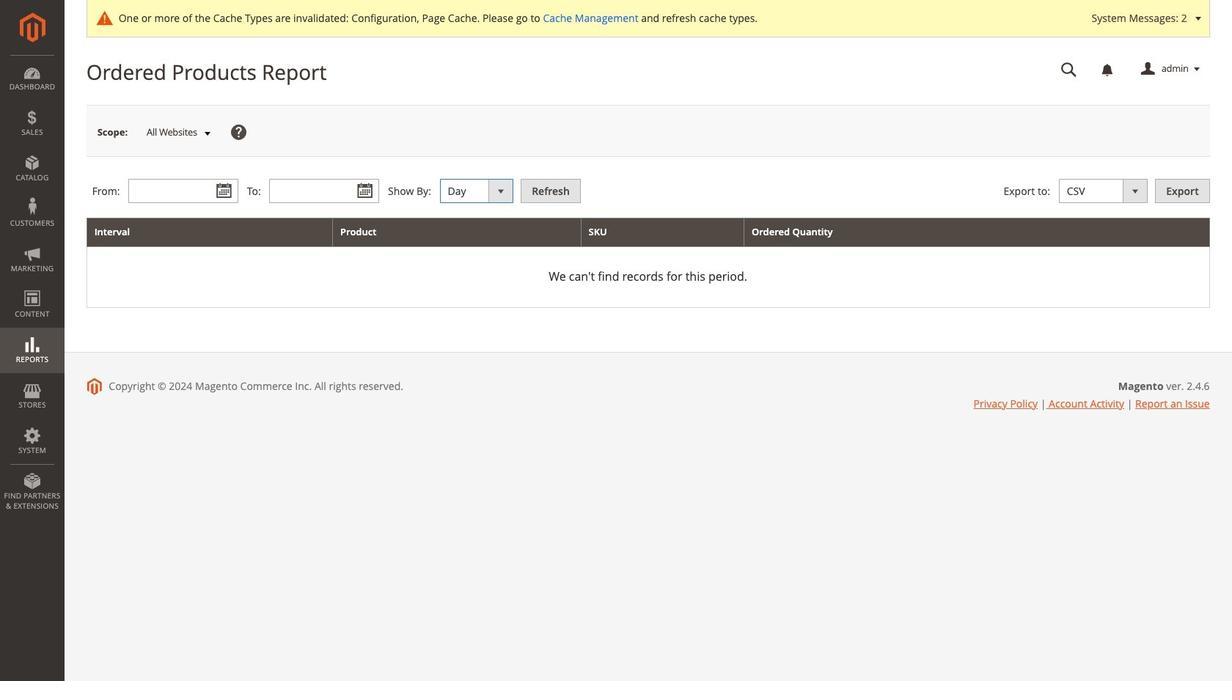Task type: vqa. For each thing, say whether or not it's contained in the screenshot.
"tab list"
no



Task type: describe. For each thing, give the bounding box(es) containing it.
magento admin panel image
[[19, 12, 45, 43]]



Task type: locate. For each thing, give the bounding box(es) containing it.
None text field
[[1051, 57, 1088, 82], [129, 179, 239, 203], [1051, 57, 1088, 82], [129, 179, 239, 203]]

None text field
[[270, 179, 380, 203]]

menu bar
[[0, 55, 65, 519]]



